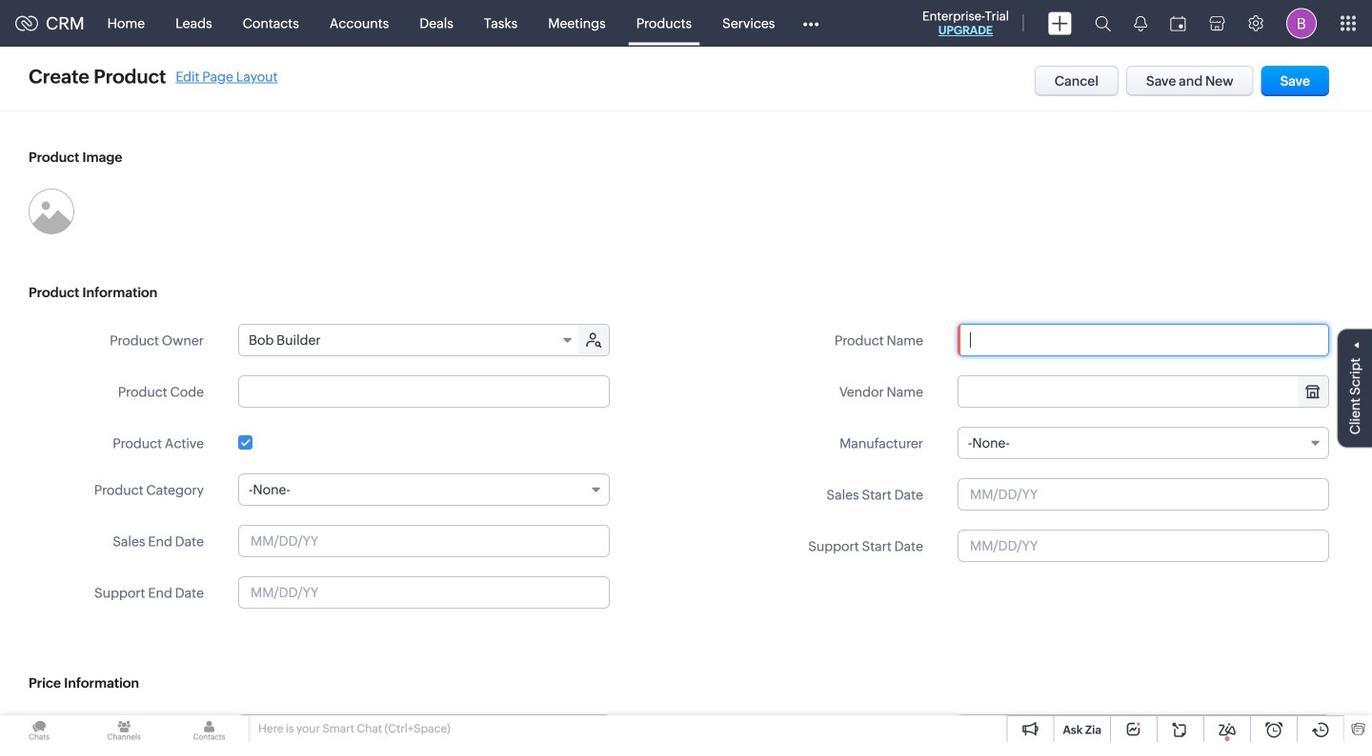 Task type: describe. For each thing, give the bounding box(es) containing it.
profile image
[[1287, 8, 1317, 39]]

0 vertical spatial mm/dd/yy text field
[[958, 479, 1330, 511]]

channels image
[[85, 716, 163, 743]]

search image
[[1095, 15, 1112, 31]]

signals element
[[1123, 0, 1159, 47]]

Other Modules field
[[791, 8, 832, 39]]

profile element
[[1275, 0, 1329, 46]]

logo image
[[15, 16, 38, 31]]



Task type: locate. For each thing, give the bounding box(es) containing it.
create menu image
[[1049, 12, 1072, 35]]

1 vertical spatial mm/dd/yy text field
[[238, 525, 610, 558]]

MM/DD/YY text field
[[958, 479, 1330, 511], [238, 525, 610, 558], [238, 577, 610, 609]]

calendar image
[[1171, 16, 1187, 31]]

image image
[[29, 189, 74, 235]]

None text field
[[958, 324, 1330, 357], [239, 716, 609, 743], [958, 324, 1330, 357], [239, 716, 609, 743]]

search element
[[1084, 0, 1123, 47]]

None text field
[[238, 376, 610, 408], [959, 716, 1329, 743], [238, 376, 610, 408], [959, 716, 1329, 743]]

signals image
[[1134, 15, 1148, 31]]

MM/DD/YY text field
[[958, 530, 1330, 562]]

None field
[[239, 325, 581, 356], [238, 474, 610, 506], [239, 325, 581, 356], [238, 474, 610, 506]]

chats image
[[0, 716, 78, 743]]

contacts image
[[170, 716, 248, 743]]

2 vertical spatial mm/dd/yy text field
[[238, 577, 610, 609]]

create menu element
[[1037, 0, 1084, 46]]



Task type: vqa. For each thing, say whether or not it's contained in the screenshot.
Contacts image on the left bottom
yes



